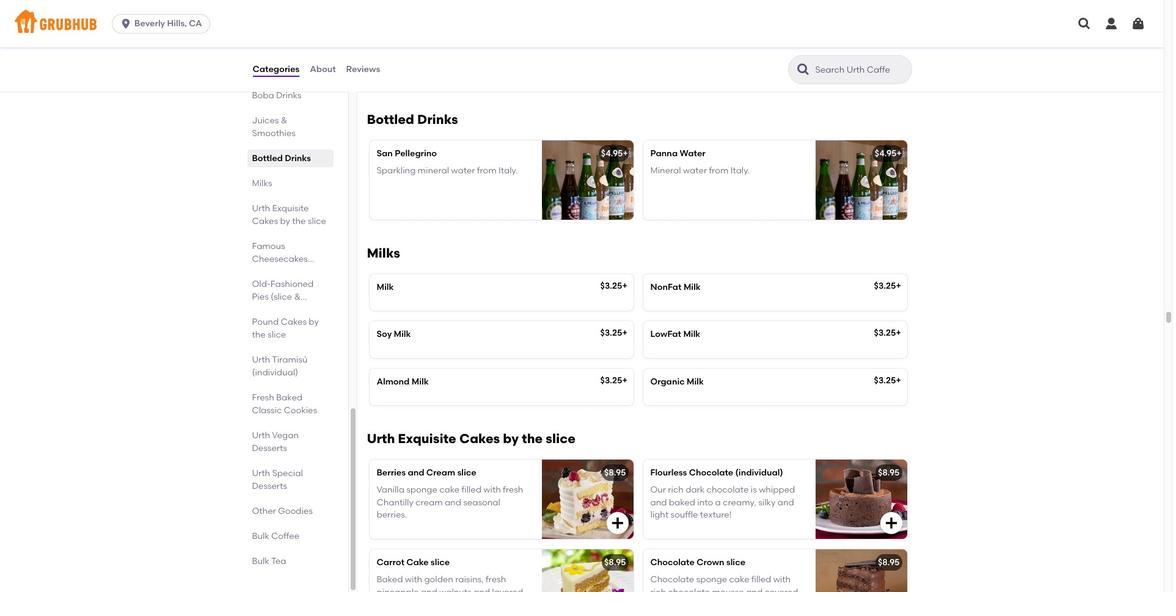 Task type: describe. For each thing, give the bounding box(es) containing it.
vanilla
[[377, 485, 404, 496]]

fruit
[[419, 33, 436, 43]]

panna water image
[[816, 141, 907, 220]]

baked inside baked with golden raisins, fresh pineapple and walnuts and layere
[[377, 575, 403, 586]]

main navigation navigation
[[0, 0, 1164, 48]]

chocolate crown slice
[[651, 558, 746, 568]]

+ for almond milk
[[622, 376, 628, 386]]

pineapple
[[377, 588, 419, 593]]

2 vertical spatial by
[[503, 431, 519, 447]]

(individual) for cheesecakes
[[252, 267, 298, 277]]

the inside famous cheesecakes (individual) old-fashioned pies (slice & individual) pound cakes by the slice
[[252, 330, 266, 340]]

seasonal
[[463, 498, 500, 508]]

cake for mousse
[[729, 575, 750, 586]]

$3.25 for milk
[[600, 281, 622, 292]]

$3.25 for almond milk
[[600, 376, 622, 386]]

soy milk
[[377, 330, 411, 340]]

+ for organic milk
[[896, 376, 901, 386]]

old-
[[252, 279, 271, 290]]

and inside a tropical fruit delight with acai, mango, pineapple, and banana
[[457, 45, 474, 55]]

0 vertical spatial milks
[[252, 178, 272, 189]]

$3.25 + for milk
[[600, 281, 628, 292]]

famous cheesecakes (individual) old-fashioned pies (slice & individual) pound cakes by the slice
[[252, 241, 319, 340]]

1 vertical spatial urth exquisite cakes by the slice
[[367, 431, 576, 447]]

baked with golden raisins, fresh pineapple and walnuts and layere
[[377, 575, 523, 593]]

ca
[[189, 18, 202, 29]]

cream
[[416, 498, 443, 508]]

organic milk
[[651, 377, 704, 387]]

fresh baked classic cookies
[[252, 393, 317, 416]]

silky
[[759, 498, 776, 508]]

sparkling mineral water from italy.
[[377, 166, 518, 176]]

berries.
[[377, 510, 407, 521]]

1 vertical spatial bottled
[[252, 153, 283, 164]]

(slice
[[271, 292, 292, 303]]

desserts for vegan
[[252, 444, 287, 454]]

and down "golden"
[[421, 588, 437, 593]]

sponge for mousse
[[696, 575, 727, 586]]

a
[[715, 498, 721, 508]]

cake
[[407, 558, 429, 568]]

about
[[310, 64, 336, 74]]

urth tiramisú (individual)
[[252, 355, 308, 378]]

organic
[[651, 377, 685, 387]]

beverly hills, ca button
[[112, 14, 215, 34]]

bulk for bulk tea
[[252, 557, 269, 567]]

other
[[252, 507, 276, 517]]

$8.95 for baked with golden raisins, fresh pineapple and walnuts and layere
[[604, 558, 626, 568]]

and down our
[[651, 498, 667, 508]]

flourless
[[651, 468, 687, 478]]

classic
[[252, 406, 282, 416]]

0 vertical spatial bottled drinks
[[367, 112, 458, 127]]

berries
[[377, 468, 406, 478]]

mineral
[[651, 166, 681, 176]]

coffee
[[271, 532, 299, 542]]

san pellegrino image
[[542, 141, 633, 220]]

bulk coffee
[[252, 532, 299, 542]]

(individual) for chocolate
[[736, 468, 783, 478]]

cakes inside urth exquisite cakes by the slice
[[252, 216, 278, 227]]

about button
[[309, 48, 336, 92]]

banana
[[476, 45, 509, 55]]

soy
[[377, 330, 392, 340]]

Search Urth Caffe search field
[[814, 64, 908, 76]]

chocolate sponge cake filled with rich chocolate mousse and covere
[[651, 575, 798, 593]]

almond milk
[[377, 377, 429, 387]]

a tropical fruit delight with acai, mango, pineapple, and banana button
[[369, 7, 633, 87]]

(individual) for tiramisú
[[252, 368, 298, 378]]

$3.25 + for organic milk
[[874, 376, 901, 386]]

chocolate for crown
[[651, 558, 695, 568]]

boba
[[252, 90, 274, 101]]

$4.95 + for mineral water from italy.
[[875, 149, 902, 159]]

$8.95 for chocolate sponge cake filled with rich chocolate mousse and covere
[[878, 558, 900, 568]]

nonfat
[[651, 282, 682, 293]]

1 vertical spatial bottled drinks
[[252, 153, 311, 164]]

boba drinks
[[252, 90, 301, 101]]

pies
[[252, 292, 269, 303]]

pound
[[252, 317, 279, 328]]

vegan
[[272, 431, 299, 441]]

categories button
[[252, 48, 300, 92]]

$8.95 for our rich dark chocolate is whipped and baked into a creamy, silky and light souffle texture!
[[878, 468, 900, 478]]

raisins,
[[455, 575, 484, 586]]

$3.25 for organic milk
[[874, 376, 896, 386]]

berries and cream slice image
[[542, 460, 633, 540]]

tropical
[[385, 33, 417, 43]]

carrot
[[377, 558, 404, 568]]

walnuts
[[439, 588, 472, 593]]

lowfat
[[651, 330, 681, 340]]

mango,
[[377, 45, 409, 55]]

& inside famous cheesecakes (individual) old-fashioned pies (slice & individual) pound cakes by the slice
[[294, 292, 301, 303]]

+ for nonfat milk
[[896, 281, 901, 292]]

svg image inside beverly hills, ca button
[[120, 18, 132, 30]]

into
[[697, 498, 713, 508]]

with for fresh
[[484, 485, 501, 496]]

urth inside urth vegan desserts
[[252, 431, 270, 441]]

$8.95 for vanilla sponge cake filled with fresh chantilly cream and seasonal berries.
[[604, 468, 626, 478]]

berries and cream slice
[[377, 468, 476, 478]]

$4.95 for sparkling mineral water from italy.
[[601, 149, 623, 159]]

juices
[[252, 116, 279, 126]]

famous
[[252, 241, 285, 252]]

+ for lowfat milk
[[896, 328, 901, 339]]

light
[[651, 510, 669, 521]]

and left cream
[[408, 468, 424, 478]]

milk for nonfat milk
[[684, 282, 701, 293]]

texture!
[[700, 510, 732, 521]]

bulk tea
[[252, 557, 286, 567]]

with inside baked with golden raisins, fresh pineapple and walnuts and layere
[[405, 575, 422, 586]]

$3.25 for nonfat milk
[[874, 281, 896, 292]]

with for acai,
[[469, 33, 486, 43]]

cookies
[[284, 406, 317, 416]]

acai,
[[488, 33, 509, 43]]

urth special desserts
[[252, 469, 303, 492]]

milk for organic milk
[[687, 377, 704, 387]]

bulk for bulk coffee
[[252, 532, 269, 542]]

$4.95 for mineral water from italy.
[[875, 149, 897, 159]]

carrot cake slice
[[377, 558, 450, 568]]

2 from from the left
[[709, 166, 729, 176]]

creamy,
[[723, 498, 756, 508]]

pineapple,
[[411, 45, 455, 55]]

beverly
[[135, 18, 165, 29]]

vanilla sponge cake filled with fresh chantilly cream and seasonal berries.
[[377, 485, 523, 521]]

goodies
[[278, 507, 313, 517]]

our
[[651, 485, 666, 496]]

svg image inside main navigation navigation
[[1131, 17, 1146, 31]]

pellegrino
[[395, 149, 437, 159]]

rich inside chocolate sponge cake filled with rich chocolate mousse and covere
[[651, 588, 666, 593]]

lowfat milk
[[651, 330, 701, 340]]

san
[[377, 149, 393, 159]]

whipped
[[759, 485, 795, 496]]

mousse
[[712, 588, 744, 593]]

other goodies
[[252, 507, 313, 517]]

and inside chocolate sponge cake filled with rich chocolate mousse and covere
[[746, 588, 763, 593]]

rich inside our rich dark chocolate is whipped and baked into a creamy, silky and light souffle texture!
[[668, 485, 684, 496]]

by inside famous cheesecakes (individual) old-fashioned pies (slice & individual) pound cakes by the slice
[[309, 317, 319, 328]]

2 horizontal spatial cakes
[[459, 431, 500, 447]]

search icon image
[[796, 62, 811, 77]]



Task type: locate. For each thing, give the bounding box(es) containing it.
0 vertical spatial cake
[[440, 485, 460, 496]]

0 horizontal spatial milks
[[252, 178, 272, 189]]

milk
[[377, 282, 394, 293], [684, 282, 701, 293], [394, 330, 411, 340], [683, 330, 701, 340], [412, 377, 429, 387], [687, 377, 704, 387]]

exquisite up famous
[[272, 204, 309, 214]]

desserts down vegan
[[252, 444, 287, 454]]

milk right almond
[[412, 377, 429, 387]]

with for rich
[[773, 575, 791, 586]]

fresh
[[252, 393, 274, 403]]

2 vertical spatial (individual)
[[736, 468, 783, 478]]

0 horizontal spatial the
[[252, 330, 266, 340]]

1 horizontal spatial rich
[[668, 485, 684, 496]]

$3.25 + for lowfat milk
[[874, 328, 901, 339]]

2 $4.95 + from the left
[[875, 149, 902, 159]]

cake up mousse
[[729, 575, 750, 586]]

2 horizontal spatial by
[[503, 431, 519, 447]]

drinks right boba
[[276, 90, 301, 101]]

1 horizontal spatial $4.95
[[875, 149, 897, 159]]

a
[[377, 33, 383, 43]]

flourless chocolate (individual) image
[[816, 460, 907, 540]]

hills,
[[167, 18, 187, 29]]

1 horizontal spatial from
[[709, 166, 729, 176]]

urth left tiramisú
[[252, 355, 270, 365]]

0 horizontal spatial rich
[[651, 588, 666, 593]]

$8.95
[[604, 468, 626, 478], [878, 468, 900, 478], [604, 558, 626, 568], [878, 558, 900, 568]]

filled inside vanilla sponge cake filled with fresh chantilly cream and seasonal berries.
[[462, 485, 482, 496]]

0 horizontal spatial $4.95
[[601, 149, 623, 159]]

flourless chocolate (individual)
[[651, 468, 783, 478]]

dark
[[686, 485, 705, 496]]

2 $4.95 from the left
[[875, 149, 897, 159]]

chocolate crown slice image
[[816, 550, 907, 593]]

bulk left tea
[[252, 557, 269, 567]]

1 vertical spatial milks
[[367, 246, 400, 261]]

1 horizontal spatial milks
[[367, 246, 400, 261]]

1 horizontal spatial water
[[683, 166, 707, 176]]

bottled
[[367, 112, 414, 127], [252, 153, 283, 164]]

urth vegan desserts
[[252, 431, 299, 454]]

delight
[[438, 33, 467, 43]]

filled inside chocolate sponge cake filled with rich chocolate mousse and covere
[[752, 575, 771, 586]]

1 horizontal spatial &
[[294, 292, 301, 303]]

baked
[[669, 498, 695, 508]]

urth
[[252, 204, 270, 214], [252, 355, 270, 365], [252, 431, 270, 441], [367, 431, 395, 447], [252, 469, 270, 479]]

exquisite up berries and cream slice
[[398, 431, 456, 447]]

beverly hills, ca
[[135, 18, 202, 29]]

urth left special
[[252, 469, 270, 479]]

1 vertical spatial (individual)
[[252, 368, 298, 378]]

2 vertical spatial cakes
[[459, 431, 500, 447]]

0 horizontal spatial $4.95 +
[[601, 149, 628, 159]]

1 vertical spatial cake
[[729, 575, 750, 586]]

from
[[477, 166, 497, 176], [709, 166, 729, 176]]

rich down chocolate crown slice
[[651, 588, 666, 593]]

milks
[[252, 178, 272, 189], [367, 246, 400, 261]]

golden
[[424, 575, 453, 586]]

baked inside fresh baked classic cookies
[[276, 393, 303, 403]]

juices & smoothies
[[252, 116, 296, 139]]

(individual) down cheesecakes
[[252, 267, 298, 277]]

0 horizontal spatial bottled
[[252, 153, 283, 164]]

baked up 'pineapple'
[[377, 575, 403, 586]]

and down whipped
[[778, 498, 794, 508]]

rich
[[668, 485, 684, 496], [651, 588, 666, 593]]

a tropical fruit delight with acai, mango, pineapple, and banana
[[377, 33, 509, 55]]

water right mineral
[[451, 166, 475, 176]]

chocolate down chocolate crown slice
[[651, 575, 694, 586]]

san pellegrino
[[377, 149, 437, 159]]

milk right 'nonfat'
[[684, 282, 701, 293]]

&
[[281, 116, 287, 126], [294, 292, 301, 303]]

0 vertical spatial filled
[[462, 485, 482, 496]]

0 vertical spatial drinks
[[276, 90, 301, 101]]

1 horizontal spatial by
[[309, 317, 319, 328]]

filled for berries and cream slice
[[462, 485, 482, 496]]

milk for soy milk
[[394, 330, 411, 340]]

1 vertical spatial desserts
[[252, 482, 287, 492]]

0 vertical spatial the
[[292, 216, 306, 227]]

0 vertical spatial svg image
[[1131, 17, 1146, 31]]

(individual) up is
[[736, 468, 783, 478]]

bottled up san
[[367, 112, 414, 127]]

filled for chocolate crown slice
[[752, 575, 771, 586]]

almond
[[377, 377, 410, 387]]

1 vertical spatial by
[[309, 317, 319, 328]]

bottled drinks down smoothies at the left top of page
[[252, 153, 311, 164]]

desserts for special
[[252, 482, 287, 492]]

cake inside vanilla sponge cake filled with fresh chantilly cream and seasonal berries.
[[440, 485, 460, 496]]

drinks down smoothies at the left top of page
[[285, 153, 311, 164]]

drinks
[[276, 90, 301, 101], [417, 112, 458, 127], [285, 153, 311, 164]]

sparkling
[[377, 166, 416, 176]]

0 vertical spatial cakes
[[252, 216, 278, 227]]

is
[[751, 485, 757, 496]]

0 vertical spatial rich
[[668, 485, 684, 496]]

and down raisins,
[[474, 588, 490, 593]]

and right 'cream'
[[445, 498, 461, 508]]

tea
[[271, 557, 286, 567]]

0 vertical spatial fresh
[[503, 485, 523, 496]]

chocolate inside chocolate sponge cake filled with rich chocolate mousse and covere
[[651, 575, 694, 586]]

and
[[457, 45, 474, 55], [408, 468, 424, 478], [445, 498, 461, 508], [651, 498, 667, 508], [778, 498, 794, 508], [421, 588, 437, 593], [474, 588, 490, 593], [746, 588, 763, 593]]

0 vertical spatial urth exquisite cakes by the slice
[[252, 204, 326, 227]]

1 vertical spatial the
[[252, 330, 266, 340]]

souffle
[[671, 510, 698, 521]]

bottled drinks up pellegrino
[[367, 112, 458, 127]]

slice inside urth exquisite cakes by the slice
[[308, 216, 326, 227]]

mineral water from italy.
[[651, 166, 750, 176]]

1 horizontal spatial sponge
[[696, 575, 727, 586]]

tiramisú
[[272, 355, 308, 365]]

1 horizontal spatial cakes
[[281, 317, 307, 328]]

1 horizontal spatial filled
[[752, 575, 771, 586]]

1 vertical spatial rich
[[651, 588, 666, 593]]

1 vertical spatial filled
[[752, 575, 771, 586]]

+ for soy milk
[[622, 328, 628, 339]]

1 horizontal spatial $4.95 +
[[875, 149, 902, 159]]

sponge inside chocolate sponge cake filled with rich chocolate mousse and covere
[[696, 575, 727, 586]]

0 horizontal spatial bottled drinks
[[252, 153, 311, 164]]

water
[[451, 166, 475, 176], [683, 166, 707, 176]]

sponge for cream
[[407, 485, 437, 496]]

1 water from the left
[[451, 166, 475, 176]]

1 horizontal spatial svg image
[[1131, 17, 1146, 31]]

0 vertical spatial desserts
[[252, 444, 287, 454]]

from right mineral
[[477, 166, 497, 176]]

with inside chocolate sponge cake filled with rich chocolate mousse and covere
[[773, 575, 791, 586]]

milk right organic
[[687, 377, 704, 387]]

2 italy. from the left
[[731, 166, 750, 176]]

1 vertical spatial exquisite
[[398, 431, 456, 447]]

0 vertical spatial bottled
[[367, 112, 414, 127]]

$3.25 +
[[600, 281, 628, 292], [874, 281, 901, 292], [600, 328, 628, 339], [874, 328, 901, 339], [600, 376, 628, 386], [874, 376, 901, 386]]

sponge down crown
[[696, 575, 727, 586]]

chocolate up a
[[707, 485, 749, 496]]

2 water from the left
[[683, 166, 707, 176]]

1 horizontal spatial urth exquisite cakes by the slice
[[367, 431, 576, 447]]

cake
[[440, 485, 460, 496], [729, 575, 750, 586]]

& inside juices & smoothies
[[281, 116, 287, 126]]

1 vertical spatial cakes
[[281, 317, 307, 328]]

1 horizontal spatial italy.
[[731, 166, 750, 176]]

1 vertical spatial drinks
[[417, 112, 458, 127]]

0 horizontal spatial urth exquisite cakes by the slice
[[252, 204, 326, 227]]

cakes inside famous cheesecakes (individual) old-fashioned pies (slice & individual) pound cakes by the slice
[[281, 317, 307, 328]]

water down water
[[683, 166, 707, 176]]

$4.95 + for sparkling mineral water from italy.
[[601, 149, 628, 159]]

desserts down special
[[252, 482, 287, 492]]

drinks up pellegrino
[[417, 112, 458, 127]]

0 vertical spatial exquisite
[[272, 204, 309, 214]]

milk right soy
[[394, 330, 411, 340]]

the
[[292, 216, 306, 227], [252, 330, 266, 340], [522, 431, 543, 447]]

(individual) inside urth tiramisú (individual)
[[252, 368, 298, 378]]

1 horizontal spatial cake
[[729, 575, 750, 586]]

urth exquisite cakes by the slice up famous
[[252, 204, 326, 227]]

cheesecakes
[[252, 254, 308, 265]]

0 horizontal spatial cakes
[[252, 216, 278, 227]]

1 vertical spatial fresh
[[486, 575, 506, 586]]

1 vertical spatial bulk
[[252, 557, 269, 567]]

0 vertical spatial chocolate
[[689, 468, 734, 478]]

by
[[280, 216, 290, 227], [309, 317, 319, 328], [503, 431, 519, 447]]

mineral
[[418, 166, 449, 176]]

0 vertical spatial &
[[281, 116, 287, 126]]

desserts inside urth vegan desserts
[[252, 444, 287, 454]]

1 vertical spatial baked
[[377, 575, 403, 586]]

1 horizontal spatial baked
[[377, 575, 403, 586]]

1 horizontal spatial the
[[292, 216, 306, 227]]

0 horizontal spatial cake
[[440, 485, 460, 496]]

reviews
[[346, 64, 380, 74]]

nonfat milk
[[651, 282, 701, 293]]

2 bulk from the top
[[252, 557, 269, 567]]

0 vertical spatial sponge
[[407, 485, 437, 496]]

(individual) inside famous cheesecakes (individual) old-fashioned pies (slice & individual) pound cakes by the slice
[[252, 267, 298, 277]]

with inside vanilla sponge cake filled with fresh chantilly cream and seasonal berries.
[[484, 485, 501, 496]]

chocolate left crown
[[651, 558, 695, 568]]

sponge up 'cream'
[[407, 485, 437, 496]]

$3.25 + for soy milk
[[600, 328, 628, 339]]

urth exquisite cakes by the slice
[[252, 204, 326, 227], [367, 431, 576, 447]]

crown
[[697, 558, 724, 568]]

2 vertical spatial chocolate
[[651, 575, 694, 586]]

our rich dark chocolate is whipped and baked into a creamy, silky and light souffle texture!
[[651, 485, 795, 521]]

chocolate up dark
[[689, 468, 734, 478]]

0 vertical spatial baked
[[276, 393, 303, 403]]

with inside a tropical fruit delight with acai, mango, pineapple, and banana
[[469, 33, 486, 43]]

1 vertical spatial &
[[294, 292, 301, 303]]

2 vertical spatial the
[[522, 431, 543, 447]]

$3.25 + for almond milk
[[600, 376, 628, 386]]

cake for cream
[[440, 485, 460, 496]]

svg image
[[1077, 17, 1092, 31], [1104, 17, 1119, 31], [120, 18, 132, 30], [610, 516, 625, 531]]

2 vertical spatial drinks
[[285, 153, 311, 164]]

cream
[[426, 468, 455, 478]]

by inside urth exquisite cakes by the slice
[[280, 216, 290, 227]]

chocolate down chocolate crown slice
[[668, 588, 710, 593]]

individual)
[[252, 305, 295, 315]]

urth inside urth tiramisú (individual)
[[252, 355, 270, 365]]

and right mousse
[[746, 588, 763, 593]]

2 desserts from the top
[[252, 482, 287, 492]]

exquisite inside urth exquisite cakes by the slice
[[272, 204, 309, 214]]

1 $4.95 from the left
[[601, 149, 623, 159]]

amazon rainforest smoothie™ image
[[542, 7, 633, 87]]

urth exquisite cakes by the slice up cream
[[367, 431, 576, 447]]

0 horizontal spatial svg image
[[884, 516, 899, 531]]

panna
[[651, 149, 678, 159]]

the inside urth exquisite cakes by the slice
[[292, 216, 306, 227]]

chocolate for sponge
[[651, 575, 694, 586]]

1 italy. from the left
[[499, 166, 518, 176]]

urth up berries
[[367, 431, 395, 447]]

1 horizontal spatial exquisite
[[398, 431, 456, 447]]

svg image
[[1131, 17, 1146, 31], [884, 516, 899, 531]]

& down fashioned
[[294, 292, 301, 303]]

milk up soy
[[377, 282, 394, 293]]

0 horizontal spatial &
[[281, 116, 287, 126]]

0 vertical spatial (individual)
[[252, 267, 298, 277]]

urth inside urth special desserts
[[252, 469, 270, 479]]

$3.25 for soy milk
[[600, 328, 622, 339]]

1 $4.95 + from the left
[[601, 149, 628, 159]]

0 vertical spatial bulk
[[252, 532, 269, 542]]

panna water
[[651, 149, 706, 159]]

& up smoothies at the left top of page
[[281, 116, 287, 126]]

0 horizontal spatial exquisite
[[272, 204, 309, 214]]

cake inside chocolate sponge cake filled with rich chocolate mousse and covere
[[729, 575, 750, 586]]

0 horizontal spatial italy.
[[499, 166, 518, 176]]

and inside vanilla sponge cake filled with fresh chantilly cream and seasonal berries.
[[445, 498, 461, 508]]

fresh inside baked with golden raisins, fresh pineapple and walnuts and layere
[[486, 575, 506, 586]]

$3.25 + for nonfat milk
[[874, 281, 901, 292]]

bulk left coffee
[[252, 532, 269, 542]]

sponge
[[407, 485, 437, 496], [696, 575, 727, 586]]

1 vertical spatial svg image
[[884, 516, 899, 531]]

urth up famous
[[252, 204, 270, 214]]

0 horizontal spatial filled
[[462, 485, 482, 496]]

carrot cake slice image
[[542, 550, 633, 593]]

chocolate
[[707, 485, 749, 496], [668, 588, 710, 593]]

1 vertical spatial sponge
[[696, 575, 727, 586]]

fashioned
[[271, 279, 314, 290]]

2 horizontal spatial the
[[522, 431, 543, 447]]

milk right lowfat
[[683, 330, 701, 340]]

0 horizontal spatial from
[[477, 166, 497, 176]]

1 from from the left
[[477, 166, 497, 176]]

+ for milk
[[622, 281, 628, 292]]

fresh inside vanilla sponge cake filled with fresh chantilly cream and seasonal berries.
[[503, 485, 523, 496]]

+
[[623, 149, 628, 159], [897, 149, 902, 159], [622, 281, 628, 292], [896, 281, 901, 292], [622, 328, 628, 339], [896, 328, 901, 339], [622, 376, 628, 386], [896, 376, 901, 386]]

0 horizontal spatial sponge
[[407, 485, 437, 496]]

(individual)
[[252, 267, 298, 277], [252, 368, 298, 378], [736, 468, 783, 478]]

sponge inside vanilla sponge cake filled with fresh chantilly cream and seasonal berries.
[[407, 485, 437, 496]]

1 vertical spatial chocolate
[[651, 558, 695, 568]]

cakes
[[252, 216, 278, 227], [281, 317, 307, 328], [459, 431, 500, 447]]

1 vertical spatial chocolate
[[668, 588, 710, 593]]

0 vertical spatial chocolate
[[707, 485, 749, 496]]

milk for lowfat milk
[[683, 330, 701, 340]]

bottled down smoothies at the left top of page
[[252, 153, 283, 164]]

chocolate inside our rich dark chocolate is whipped and baked into a creamy, silky and light souffle texture!
[[707, 485, 749, 496]]

1 desserts from the top
[[252, 444, 287, 454]]

0 horizontal spatial baked
[[276, 393, 303, 403]]

milk for almond milk
[[412, 377, 429, 387]]

1 bulk from the top
[[252, 532, 269, 542]]

baked up cookies
[[276, 393, 303, 403]]

$3.25 for lowfat milk
[[874, 328, 896, 339]]

chantilly
[[377, 498, 414, 508]]

0 horizontal spatial by
[[280, 216, 290, 227]]

(individual) down tiramisú
[[252, 368, 298, 378]]

0 vertical spatial by
[[280, 216, 290, 227]]

exquisite
[[272, 204, 309, 214], [398, 431, 456, 447]]

cake down cream
[[440, 485, 460, 496]]

and down the delight
[[457, 45, 474, 55]]

1 horizontal spatial bottled drinks
[[367, 112, 458, 127]]

slice inside famous cheesecakes (individual) old-fashioned pies (slice & individual) pound cakes by the slice
[[268, 330, 286, 340]]

special
[[272, 469, 303, 479]]

1 horizontal spatial bottled
[[367, 112, 414, 127]]

$4.95
[[601, 149, 623, 159], [875, 149, 897, 159]]

chocolate
[[689, 468, 734, 478], [651, 558, 695, 568], [651, 575, 694, 586]]

smoothies
[[252, 128, 296, 139]]

rich up baked
[[668, 485, 684, 496]]

chocolate inside chocolate sponge cake filled with rich chocolate mousse and covere
[[668, 588, 710, 593]]

from right mineral on the right of page
[[709, 166, 729, 176]]

urth left vegan
[[252, 431, 270, 441]]

desserts inside urth special desserts
[[252, 482, 287, 492]]

0 horizontal spatial water
[[451, 166, 475, 176]]



Task type: vqa. For each thing, say whether or not it's contained in the screenshot.
2nd Top from the bottom
no



